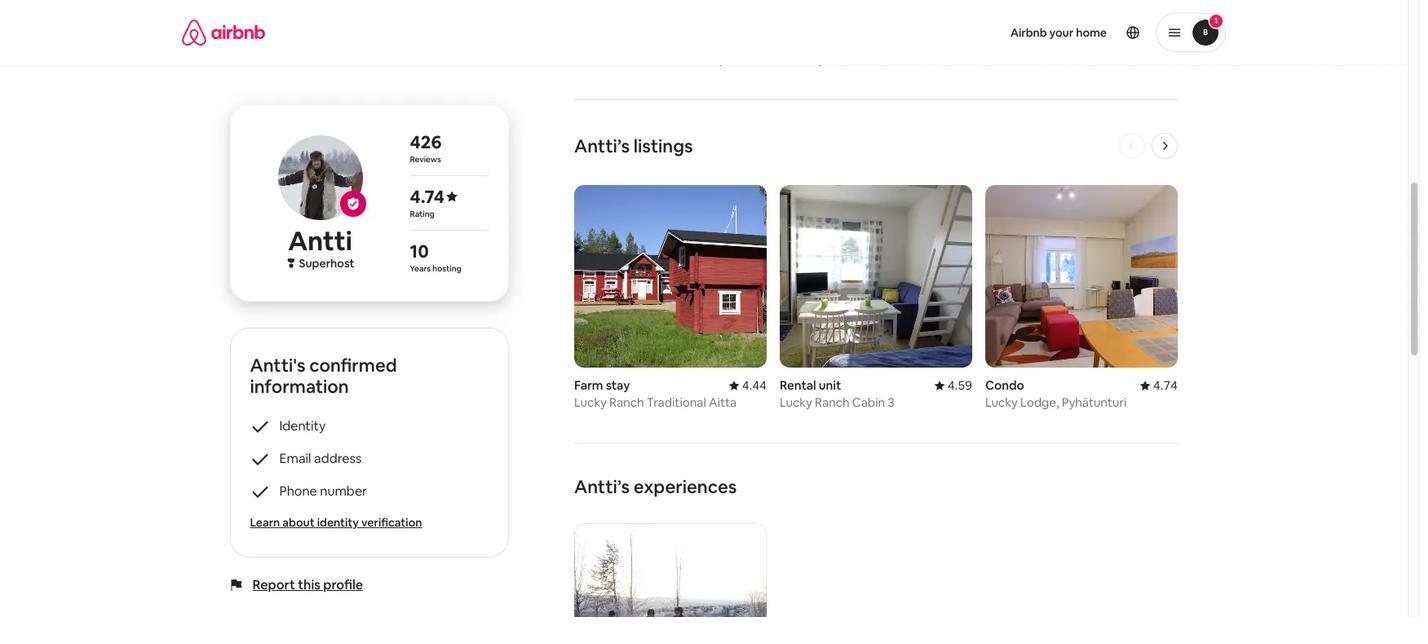 Task type: describe. For each thing, give the bounding box(es) containing it.
antti's confirmed information
[[251, 354, 398, 398]]

antti's for antti's experiences
[[574, 476, 630, 499]]

learn about identity verification
[[251, 516, 423, 530]]

pyhätunturi
[[1062, 395, 1127, 411]]

translated.
[[727, 54, 775, 67]]

4.44 out of 5 average rating,  43 reviews image
[[729, 378, 767, 393]]

cabin
[[853, 395, 885, 411]]

address
[[315, 450, 362, 468]]

show original button
[[778, 54, 839, 67]]

stay
[[606, 378, 630, 393]]

been
[[639, 54, 662, 67]]

airbnb your home link
[[1001, 16, 1117, 50]]

reviews
[[410, 154, 442, 165]]

4.59
[[948, 378, 973, 393]]

rental
[[780, 378, 817, 393]]

this
[[298, 577, 321, 594]]

airbnb your home
[[1011, 25, 1107, 40]]

4.44
[[742, 378, 767, 393]]

years
[[410, 264, 431, 274]]

number
[[320, 483, 368, 500]]

farm
[[574, 378, 603, 393]]

hosting
[[433, 264, 462, 274]]

phone number
[[280, 483, 368, 500]]

learn about identity verification button
[[251, 515, 489, 531]]

profile
[[324, 577, 364, 594]]

lodge,
[[1021, 395, 1060, 411]]

10
[[410, 240, 429, 263]]

antti's for antti's listings
[[574, 135, 630, 157]]

verified host image
[[347, 197, 360, 210]]

learn
[[251, 516, 281, 530]]

profile element
[[724, 0, 1226, 65]]

has
[[622, 54, 637, 67]]

ranch for stay
[[610, 395, 644, 411]]

3
[[888, 395, 895, 411]]

listings
[[634, 135, 693, 157]]

about
[[283, 516, 315, 530]]

email
[[280, 450, 312, 468]]

report this profile
[[253, 577, 364, 594]]

10 years hosting
[[410, 240, 462, 274]]

some info has been automatically translated. show original
[[574, 54, 839, 67]]

lucky for rental
[[780, 395, 813, 411]]

4.59 out of 5 average rating,  27 reviews image
[[935, 378, 973, 393]]

condo
[[986, 378, 1025, 393]]



Task type: locate. For each thing, give the bounding box(es) containing it.
1 button
[[1156, 13, 1226, 52]]

0 vertical spatial antti's
[[574, 135, 630, 157]]

4.74
[[410, 185, 445, 208], [1154, 378, 1178, 393]]

lucky down rental on the right bottom
[[780, 395, 813, 411]]

some
[[574, 54, 600, 67]]

2 antti's from the top
[[574, 476, 630, 499]]

1 vertical spatial 4.74
[[1154, 378, 1178, 393]]

unit
[[819, 378, 842, 393]]

airbnb
[[1011, 25, 1047, 40]]

ranch down unit on the bottom right of the page
[[815, 395, 850, 411]]

antti
[[289, 224, 353, 258]]

antti's
[[251, 354, 306, 377]]

phone
[[280, 483, 318, 500]]

lucky inside farm stay lucky ranch traditional aitta
[[574, 395, 607, 411]]

lucky down the "condo"
[[986, 395, 1018, 411]]

ranch
[[610, 395, 644, 411], [815, 395, 850, 411]]

lucky
[[574, 395, 607, 411], [780, 395, 813, 411], [986, 395, 1018, 411]]

antti user profile image
[[278, 135, 363, 220], [278, 135, 363, 220]]

identity
[[318, 516, 359, 530]]

ranch inside the rental unit lucky ranch cabin 3
[[815, 395, 850, 411]]

confirmed
[[310, 354, 398, 377]]

lucky down the farm
[[574, 395, 607, 411]]

2 ranch from the left
[[815, 395, 850, 411]]

report this profile button
[[253, 577, 364, 594]]

information
[[251, 375, 350, 398]]

rating
[[410, 209, 435, 220]]

1
[[1215, 16, 1218, 26]]

aitta
[[709, 395, 737, 411]]

show
[[778, 54, 803, 67]]

antti's listings
[[574, 135, 693, 157]]

lucky inside the rental unit lucky ranch cabin 3
[[780, 395, 813, 411]]

1 ranch from the left
[[610, 395, 644, 411]]

farm stay lucky ranch traditional aitta
[[574, 378, 737, 411]]

0 horizontal spatial lucky
[[574, 395, 607, 411]]

condo lucky lodge, pyhätunturi
[[986, 378, 1127, 411]]

1 horizontal spatial ranch
[[815, 395, 850, 411]]

lucky for farm
[[574, 395, 607, 411]]

traditional
[[647, 395, 706, 411]]

antti's experiences
[[574, 476, 737, 499]]

426 reviews
[[410, 131, 442, 165]]

identity
[[280, 418, 326, 435]]

426
[[410, 131, 442, 153]]

lucky inside condo lucky lodge, pyhätunturi
[[986, 395, 1018, 411]]

automatically
[[664, 54, 725, 67]]

1 lucky from the left
[[574, 395, 607, 411]]

superhost
[[299, 256, 355, 271]]

0 horizontal spatial ranch
[[610, 395, 644, 411]]

1 vertical spatial antti's
[[574, 476, 630, 499]]

original
[[805, 54, 839, 67]]

3 lucky from the left
[[986, 395, 1018, 411]]

ranch down stay
[[610, 395, 644, 411]]

2 lucky from the left
[[780, 395, 813, 411]]

2 horizontal spatial lucky
[[986, 395, 1018, 411]]

1 antti's from the top
[[574, 135, 630, 157]]

antti's
[[574, 135, 630, 157], [574, 476, 630, 499]]

home
[[1077, 25, 1107, 40]]

ranch inside farm stay lucky ranch traditional aitta
[[610, 395, 644, 411]]

verification
[[362, 516, 423, 530]]

info
[[602, 54, 620, 67]]

your
[[1050, 25, 1074, 40]]

4.74 out of 5 average rating,  73 reviews image
[[1141, 378, 1178, 393]]

ranch for unit
[[815, 395, 850, 411]]

report
[[253, 577, 296, 594]]

rental unit lucky ranch cabin 3
[[780, 378, 895, 411]]

1 horizontal spatial lucky
[[780, 395, 813, 411]]

0 vertical spatial 4.74
[[410, 185, 445, 208]]

email address
[[280, 450, 362, 468]]

1 horizontal spatial 4.74
[[1154, 378, 1178, 393]]

experiences
[[634, 476, 737, 499]]

0 horizontal spatial 4.74
[[410, 185, 445, 208]]



Task type: vqa. For each thing, say whether or not it's contained in the screenshot.
Show Original button
yes



